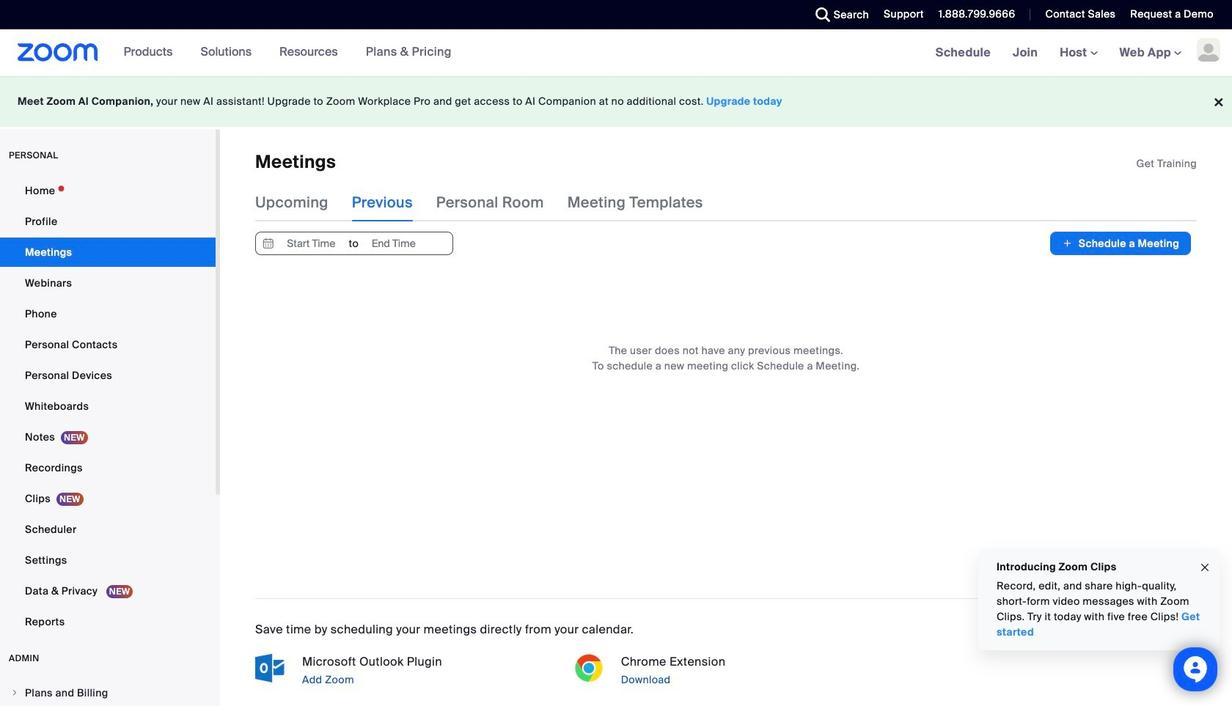 Task type: locate. For each thing, give the bounding box(es) containing it.
personal menu menu
[[0, 176, 216, 638]]

add image
[[1063, 237, 1073, 251]]

tabs of meeting tab list
[[255, 184, 727, 222]]

footer
[[0, 76, 1232, 127]]

menu item
[[0, 679, 216, 706]]

application
[[1137, 156, 1197, 171]]

product information navigation
[[98, 29, 463, 76]]

zoom logo image
[[18, 43, 98, 62]]

right image
[[10, 689, 19, 698]]

banner
[[0, 29, 1232, 77]]



Task type: vqa. For each thing, say whether or not it's contained in the screenshot.
'Right' IMAGE
yes



Task type: describe. For each thing, give the bounding box(es) containing it.
close image
[[1199, 559, 1211, 576]]

Date Range Picker Start field
[[277, 233, 345, 255]]

profile picture image
[[1197, 38, 1221, 62]]

date image
[[260, 233, 277, 255]]

Date Range Picker End field
[[360, 233, 428, 255]]

meetings navigation
[[925, 29, 1232, 77]]



